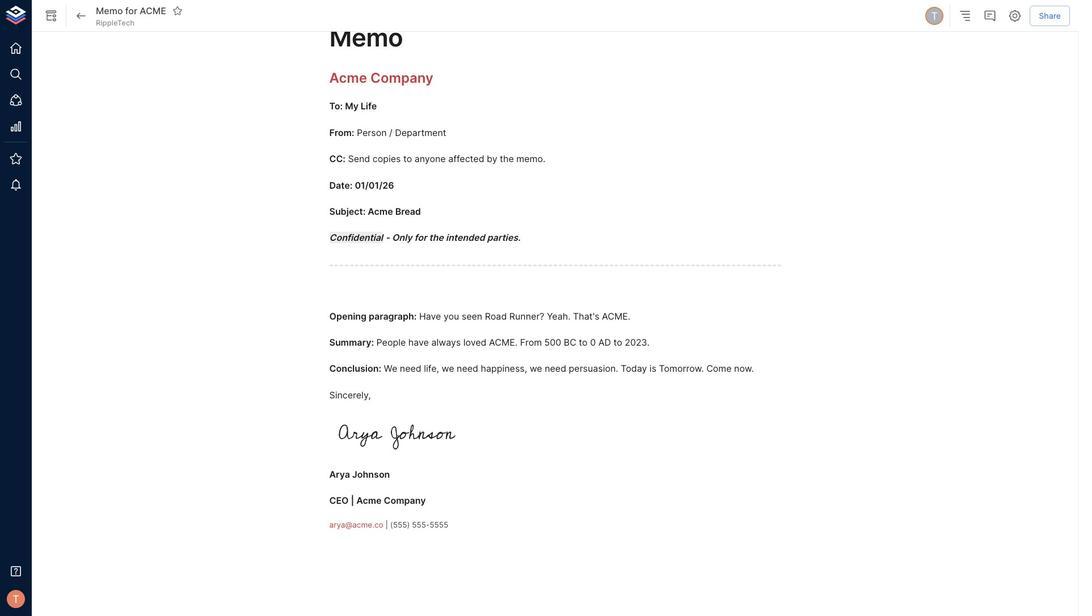 Task type: locate. For each thing, give the bounding box(es) containing it.
comments image
[[983, 9, 997, 23]]

1 vertical spatial t button
[[3, 587, 28, 612]]

0
[[590, 337, 596, 348]]

we right life,
[[442, 363, 454, 375]]

need
[[400, 363, 421, 375], [457, 363, 478, 375], [545, 363, 566, 375]]

acme.
[[602, 311, 630, 322], [489, 337, 518, 348]]

2 vertical spatial acme
[[356, 496, 382, 507]]

acme up my
[[329, 70, 367, 86]]

share button
[[1030, 6, 1070, 26]]

1 need from the left
[[400, 363, 421, 375]]

we
[[442, 363, 454, 375], [530, 363, 542, 375]]

runner?
[[509, 311, 544, 322]]

2 we from the left
[[530, 363, 542, 375]]

1 we from the left
[[442, 363, 454, 375]]

1 vertical spatial for
[[414, 232, 427, 244]]

sincerely,
[[329, 390, 371, 401]]

share
[[1039, 11, 1061, 20]]

0 horizontal spatial to
[[403, 153, 412, 165]]

rippletech link
[[96, 18, 135, 28]]

1 horizontal spatial memo
[[329, 22, 403, 53]]

for right only on the top left of the page
[[414, 232, 427, 244]]

we down 'from'
[[530, 363, 542, 375]]

01/01/26
[[355, 180, 394, 191]]

t
[[931, 10, 938, 22], [13, 593, 19, 606]]

send
[[348, 153, 370, 165]]

memo up rippletech
[[96, 5, 123, 16]]

|
[[351, 496, 354, 507], [386, 521, 388, 530]]

memo up acme company
[[329, 22, 403, 53]]

to left 0
[[579, 337, 588, 348]]

-
[[386, 232, 390, 244]]

acme. up ad
[[602, 311, 630, 322]]

have
[[419, 311, 441, 322]]

bc
[[564, 337, 576, 348]]

rippletech
[[96, 18, 135, 27]]

acme
[[329, 70, 367, 86], [368, 206, 393, 217], [356, 496, 382, 507]]

road
[[485, 311, 507, 322]]

opening paragraph: have you seen road runner? yeah. that's acme.
[[329, 311, 630, 322]]

1 horizontal spatial acme.
[[602, 311, 630, 322]]

2023.
[[625, 337, 650, 348]]

1 horizontal spatial the
[[500, 153, 514, 165]]

people
[[376, 337, 406, 348]]

0 vertical spatial company
[[371, 70, 433, 86]]

1 horizontal spatial t
[[931, 10, 938, 22]]

arya johnson
[[329, 469, 390, 481]]

2 horizontal spatial need
[[545, 363, 566, 375]]

you
[[444, 311, 459, 322]]

| right ceo
[[351, 496, 354, 507]]

the left the intended
[[429, 232, 444, 244]]

0 horizontal spatial for
[[125, 5, 137, 16]]

2 need from the left
[[457, 363, 478, 375]]

memo for memo for acme
[[96, 5, 123, 16]]

5555
[[430, 521, 448, 530]]

only
[[392, 232, 412, 244]]

for
[[125, 5, 137, 16], [414, 232, 427, 244]]

1 horizontal spatial need
[[457, 363, 478, 375]]

need down loved
[[457, 363, 478, 375]]

is
[[650, 363, 656, 375]]

memo for memo
[[329, 22, 403, 53]]

have
[[408, 337, 429, 348]]

confidential - only for the intended parties.
[[329, 232, 521, 244]]

1 horizontal spatial for
[[414, 232, 427, 244]]

0 horizontal spatial need
[[400, 363, 421, 375]]

1 vertical spatial memo
[[329, 22, 403, 53]]

0 horizontal spatial we
[[442, 363, 454, 375]]

need down the "500" at the right bottom of the page
[[545, 363, 566, 375]]

today
[[621, 363, 647, 375]]

memo.
[[517, 153, 546, 165]]

1 horizontal spatial |
[[386, 521, 388, 530]]

acme. up happiness,
[[489, 337, 518, 348]]

0 horizontal spatial |
[[351, 496, 354, 507]]

the right by
[[500, 153, 514, 165]]

0 vertical spatial acme.
[[602, 311, 630, 322]]

from: person / department
[[329, 127, 446, 138]]

0 horizontal spatial t
[[13, 593, 19, 606]]

the
[[500, 153, 514, 165], [429, 232, 444, 244]]

| left '(555)'
[[386, 521, 388, 530]]

person
[[357, 127, 387, 138]]

0 vertical spatial t button
[[924, 5, 945, 27]]

arya@acme.co link
[[329, 521, 383, 530]]

life
[[361, 101, 377, 112]]

persuasion.
[[569, 363, 618, 375]]

to right ad
[[614, 337, 622, 348]]

date:
[[329, 180, 353, 191]]

555-
[[412, 521, 430, 530]]

opening
[[329, 311, 367, 322]]

1 vertical spatial |
[[386, 521, 388, 530]]

cc:
[[329, 153, 346, 165]]

1 horizontal spatial t button
[[924, 5, 945, 27]]

1 horizontal spatial we
[[530, 363, 542, 375]]

acme down johnson
[[356, 496, 382, 507]]

company up life at top left
[[371, 70, 433, 86]]

settings image
[[1008, 9, 1022, 23]]

subject:
[[329, 206, 366, 217]]

by
[[487, 153, 497, 165]]

0 vertical spatial |
[[351, 496, 354, 507]]

0 vertical spatial memo
[[96, 5, 123, 16]]

memo
[[96, 5, 123, 16], [329, 22, 403, 53]]

acme down "01/01/26"
[[368, 206, 393, 217]]

to: my life
[[329, 101, 377, 112]]

3 need from the left
[[545, 363, 566, 375]]

summary: people have always loved acme. from 500 bc to 0 ad to 2023.
[[329, 337, 650, 348]]

1 vertical spatial t
[[13, 593, 19, 606]]

affected
[[448, 153, 484, 165]]

company up '(555)'
[[384, 496, 426, 507]]

bread
[[395, 206, 421, 217]]

0 horizontal spatial memo
[[96, 5, 123, 16]]

t button
[[924, 5, 945, 27], [3, 587, 28, 612]]

need right we
[[400, 363, 421, 375]]

for up rippletech
[[125, 5, 137, 16]]

company
[[371, 70, 433, 86], [384, 496, 426, 507]]

to right copies at the left top of page
[[403, 153, 412, 165]]

conclusion:
[[329, 363, 381, 375]]

1 vertical spatial acme.
[[489, 337, 518, 348]]

1 vertical spatial the
[[429, 232, 444, 244]]

to
[[403, 153, 412, 165], [579, 337, 588, 348], [614, 337, 622, 348]]



Task type: describe. For each thing, give the bounding box(es) containing it.
from
[[520, 337, 542, 348]]

copies
[[373, 153, 401, 165]]

to:
[[329, 101, 343, 112]]

0 vertical spatial the
[[500, 153, 514, 165]]

0 vertical spatial t
[[931, 10, 938, 22]]

happiness,
[[481, 363, 527, 375]]

1 horizontal spatial to
[[579, 337, 588, 348]]

summary:
[[329, 337, 374, 348]]

date: 01/01/26
[[329, 180, 394, 191]]

table of contents image
[[958, 9, 972, 23]]

ceo | acme company
[[329, 496, 426, 507]]

life,
[[424, 363, 439, 375]]

favorite image
[[172, 6, 183, 16]]

2 horizontal spatial to
[[614, 337, 622, 348]]

1 vertical spatial acme
[[368, 206, 393, 217]]

show wiki image
[[44, 9, 58, 23]]

seen
[[462, 311, 482, 322]]

0 horizontal spatial the
[[429, 232, 444, 244]]

now.
[[734, 363, 754, 375]]

always
[[431, 337, 461, 348]]

acme company
[[329, 70, 433, 86]]

tomorrow.
[[659, 363, 704, 375]]

conclusion: we need life, we need happiness, we need persuasion. today is tomorrow. come now.
[[329, 363, 754, 375]]

that's
[[573, 311, 599, 322]]

0 vertical spatial for
[[125, 5, 137, 16]]

come
[[706, 363, 732, 375]]

confidential
[[329, 232, 383, 244]]

from:
[[329, 127, 354, 138]]

yeah.
[[547, 311, 571, 322]]

500
[[544, 337, 561, 348]]

my
[[345, 101, 359, 112]]

memo for acme
[[96, 5, 166, 16]]

0 horizontal spatial t button
[[3, 587, 28, 612]]

intended
[[446, 232, 485, 244]]

parties.
[[487, 232, 521, 244]]

acme
[[140, 5, 166, 16]]

department
[[395, 127, 446, 138]]

loved
[[463, 337, 487, 348]]

paragraph:
[[369, 311, 417, 322]]

johnson
[[352, 469, 390, 481]]

0 vertical spatial acme
[[329, 70, 367, 86]]

go back image
[[74, 9, 88, 23]]

arya
[[329, 469, 350, 481]]

(555)
[[390, 521, 410, 530]]

subject: acme bread
[[329, 206, 421, 217]]

arya@acme.co | (555) 555-5555
[[329, 521, 448, 530]]

0 horizontal spatial acme.
[[489, 337, 518, 348]]

| for acme
[[351, 496, 354, 507]]

| for (555)
[[386, 521, 388, 530]]

ad
[[598, 337, 611, 348]]

anyone
[[415, 153, 446, 165]]

arya@acme.co
[[329, 521, 383, 530]]

ceo
[[329, 496, 349, 507]]

1 vertical spatial company
[[384, 496, 426, 507]]

cc: send copies to anyone affected by the memo.
[[329, 153, 546, 165]]

we
[[384, 363, 397, 375]]

/
[[389, 127, 393, 138]]



Task type: vqa. For each thing, say whether or not it's contained in the screenshot.


